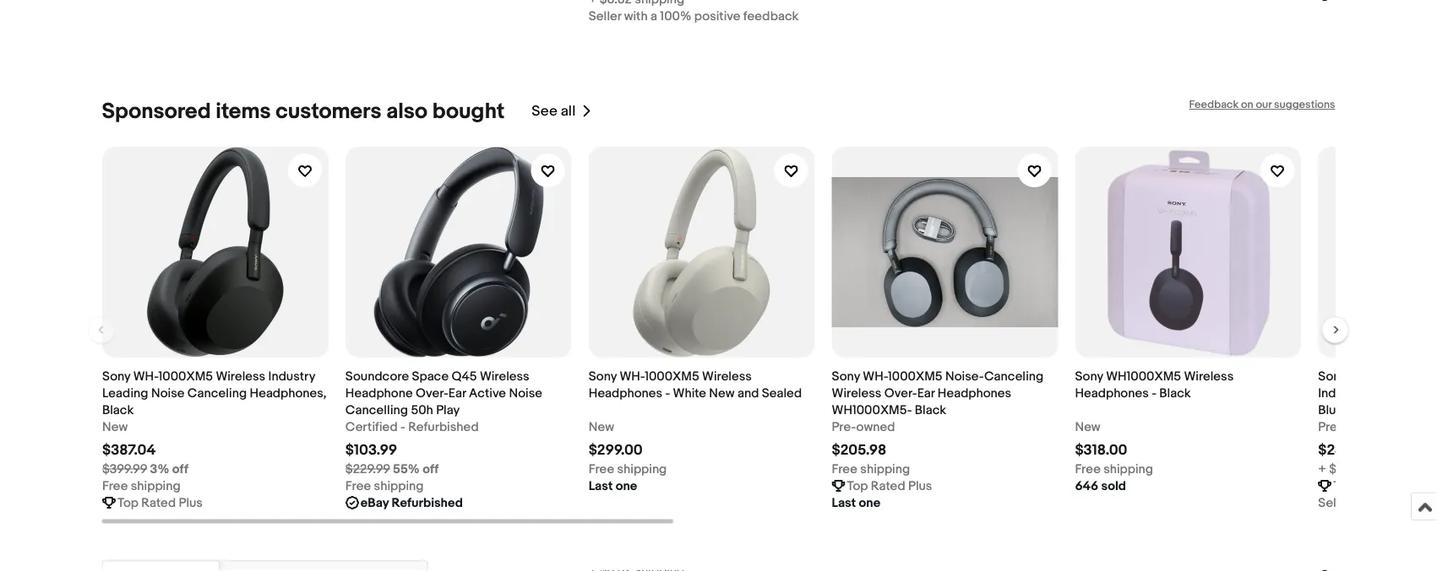 Task type: locate. For each thing, give the bounding box(es) containing it.
free inside new $318.00 free shipping 646 sold
[[1074, 462, 1100, 477]]

1 horizontal spatial seller
[[1318, 496, 1350, 511]]

plus up seller with a 100% po text field
[[1394, 479, 1418, 494]]

$387.04
[[102, 442, 155, 460]]

previous price $399.99 3% off text field
[[102, 461, 188, 478]]

-
[[665, 386, 670, 401], [1151, 386, 1156, 401], [400, 419, 405, 435]]

0 horizontal spatial 100%
[[660, 9, 691, 24]]

black
[[1159, 386, 1190, 401], [102, 403, 133, 418], [914, 403, 946, 418]]

wireless up and
[[702, 369, 751, 384]]

one inside new $299.00 free shipping last one
[[615, 479, 637, 494]]

one down $299.00 on the bottom left
[[615, 479, 637, 494]]

black inside sony wh1000xm5 wireless headphones - black
[[1159, 386, 1190, 401]]

headphones
[[588, 386, 662, 401], [937, 386, 1011, 401], [1074, 386, 1148, 401]]

1 horizontal spatial over-
[[884, 386, 917, 401]]

shipping
[[617, 462, 666, 477], [860, 462, 910, 477], [1103, 462, 1153, 477], [1369, 462, 1419, 477], [130, 479, 180, 494], [373, 479, 423, 494]]

off inside soundcore space q45 wireless headphone over-ear active noise cancelling 50h play certified - refurbished $103.99 $229.99 55% off free shipping
[[422, 462, 438, 477]]

3 wh- from the left
[[862, 369, 887, 384]]

owned down the wh1000xm5-
[[856, 419, 895, 435]]

sony up pre-owned text field
[[1318, 369, 1346, 384]]

New text field
[[102, 419, 127, 436], [588, 419, 614, 436], [1074, 419, 1100, 436]]

sony
[[102, 369, 130, 384], [588, 369, 616, 384], [831, 369, 860, 384], [1074, 369, 1103, 384], [1318, 369, 1346, 384]]

2 top rated plus text field from the left
[[1333, 478, 1418, 495]]

rated for $239.99
[[1357, 479, 1391, 494]]

$239.99
[[1318, 442, 1370, 460]]

shipping inside sony wh-1000xm5 noise-canceling wireless over-ear headphones wh1000xm5- black pre-owned $205.98 free shipping
[[860, 462, 910, 477]]

owned inside the "sony wh-1000xm5/b pre-owned $239.99 + $14.28 shipping"
[[1342, 419, 1381, 435]]

1000xm5/b
[[1374, 369, 1437, 384]]

free
[[588, 462, 614, 477], [831, 462, 857, 477], [1074, 462, 1100, 477], [102, 479, 127, 494], [345, 479, 371, 494]]

1 horizontal spatial top rated plus
[[847, 479, 932, 494]]

3 sony from the left
[[831, 369, 860, 384]]

1 ear from the left
[[448, 386, 466, 401]]

free shipping text field down $205.98 text field
[[831, 461, 910, 478]]

wireless inside sony wh-1000xm5 wireless industry leading noise canceling headphones, black new $387.04 $399.99 3% off free shipping
[[215, 369, 265, 384]]

wh- up pre-owned text field
[[1349, 369, 1374, 384]]

1 horizontal spatial new text field
[[588, 419, 614, 436]]

2 horizontal spatial headphones
[[1074, 386, 1148, 401]]

seller
[[588, 9, 621, 24], [1318, 496, 1350, 511]]

new up $299.00 on the bottom left
[[588, 419, 614, 435]]

$14.28
[[1329, 462, 1366, 477]]

last
[[588, 479, 612, 494], [831, 496, 856, 511]]

- left white
[[665, 386, 670, 401]]

0 horizontal spatial -
[[400, 419, 405, 435]]

0 vertical spatial refurbished
[[408, 419, 478, 435]]

free shipping text field up sold
[[1074, 461, 1153, 478]]

1 horizontal spatial last
[[831, 496, 856, 511]]

2 horizontal spatial -
[[1151, 386, 1156, 401]]

1 horizontal spatial a
[[1380, 496, 1386, 511]]

1 horizontal spatial top rated plus text field
[[1333, 478, 1418, 495]]

$299.00 text field
[[588, 442, 642, 460]]

0 horizontal spatial one
[[615, 479, 637, 494]]

new inside sony wh-1000xm5 wireless headphones - white new and sealed
[[709, 386, 734, 401]]

0 horizontal spatial top rated plus text field
[[847, 478, 932, 495]]

Pre-owned text field
[[831, 419, 895, 436]]

1 horizontal spatial plus
[[908, 479, 932, 494]]

top rated plus text field up "last one"
[[847, 478, 932, 495]]

top rated plus up seller with a 100% po
[[1333, 479, 1418, 494]]

2 over- from the left
[[884, 386, 917, 401]]

1 horizontal spatial owned
[[1342, 419, 1381, 435]]

wh- inside the "sony wh-1000xm5/b pre-owned $239.99 + $14.28 shipping"
[[1349, 369, 1374, 384]]

1 vertical spatial last
[[831, 496, 856, 511]]

top rated plus text field up seller with a 100% po
[[1333, 478, 1418, 495]]

0 vertical spatial with
[[624, 9, 647, 24]]

sony up the wh1000xm5-
[[831, 369, 860, 384]]

last one
[[831, 496, 880, 511]]

0 horizontal spatial top
[[117, 496, 138, 511]]

last inside last one text box
[[831, 496, 856, 511]]

1 horizontal spatial ear
[[917, 386, 934, 401]]

2 1000xm5 from the left
[[644, 369, 699, 384]]

a
[[650, 9, 657, 24], [1380, 496, 1386, 511]]

see
[[532, 103, 558, 120]]

sony wh1000xm5 wireless headphones - black
[[1074, 369, 1233, 401]]

Top Rated Plus text field
[[847, 478, 932, 495], [1333, 478, 1418, 495]]

wh- for leading
[[133, 369, 158, 384]]

new up $318.00 text field
[[1074, 419, 1100, 435]]

1000xm5 for pre-
[[887, 369, 942, 384]]

ebay refurbished
[[360, 496, 462, 511]]

0 horizontal spatial free shipping text field
[[102, 478, 180, 495]]

shipping inside soundcore space q45 wireless headphone over-ear active noise cancelling 50h play certified - refurbished $103.99 $229.99 55% off free shipping
[[373, 479, 423, 494]]

off
[[172, 462, 188, 477], [422, 462, 438, 477]]

industry
[[268, 369, 315, 384]]

over- inside soundcore space q45 wireless headphone over-ear active noise cancelling 50h play certified - refurbished $103.99 $229.99 55% off free shipping
[[415, 386, 448, 401]]

1000xm5 inside sony wh-1000xm5 wireless industry leading noise canceling headphones, black new $387.04 $399.99 3% off free shipping
[[158, 369, 213, 384]]

soundcore space q45 wireless headphone over-ear active noise cancelling 50h play certified - refurbished $103.99 $229.99 55% off free shipping
[[345, 369, 542, 494]]

1 horizontal spatial 1000xm5
[[644, 369, 699, 384]]

0 horizontal spatial free shipping text field
[[345, 478, 423, 495]]

refurbished down the 55%
[[391, 496, 462, 511]]

free shipping text field for $205.98
[[831, 461, 910, 478]]

soundcore
[[345, 369, 409, 384]]

wireless for sony wh-1000xm5 wireless headphones - white new and sealed
[[702, 369, 751, 384]]

3 new text field from the left
[[1074, 419, 1100, 436]]

over-
[[415, 386, 448, 401], [884, 386, 917, 401]]

headphones down wh1000xm5 at the bottom of page
[[1074, 386, 1148, 401]]

100% left po
[[1389, 496, 1421, 511]]

free up last one text field
[[588, 462, 614, 477]]

2 horizontal spatial rated
[[1357, 479, 1391, 494]]

noise right leading
[[151, 386, 184, 401]]

active
[[468, 386, 506, 401]]

1 top rated plus text field from the left
[[847, 478, 932, 495]]

1 horizontal spatial canceling
[[984, 369, 1043, 384]]

1 vertical spatial canceling
[[187, 386, 246, 401]]

1 vertical spatial with
[[1353, 496, 1377, 511]]

noise
[[151, 386, 184, 401], [508, 386, 542, 401]]

0 horizontal spatial 1000xm5
[[158, 369, 213, 384]]

black down noise-
[[914, 403, 946, 418]]

a for positive
[[650, 9, 657, 24]]

wh- up leading
[[133, 369, 158, 384]]

1 horizontal spatial headphones
[[937, 386, 1011, 401]]

feedback on our suggestions
[[1189, 98, 1335, 112]]

wh- for wireless
[[862, 369, 887, 384]]

shipping up seller with a 100% po text field
[[1369, 462, 1419, 477]]

new text field up $318.00 text field
[[1074, 419, 1100, 436]]

pre-
[[831, 419, 856, 435], [1318, 419, 1342, 435]]

1 vertical spatial refurbished
[[391, 496, 462, 511]]

1000xm5
[[158, 369, 213, 384], [644, 369, 699, 384], [887, 369, 942, 384]]

bought
[[432, 98, 505, 125]]

new up $387.04 "text box"
[[102, 419, 127, 435]]

wh-
[[133, 369, 158, 384], [619, 369, 644, 384], [862, 369, 887, 384], [1349, 369, 1374, 384]]

- inside sony wh-1000xm5 wireless headphones - white new and sealed
[[665, 386, 670, 401]]

free down $205.98 text field
[[831, 462, 857, 477]]

2 horizontal spatial top rated plus
[[1333, 479, 1418, 494]]

off right 3%
[[172, 462, 188, 477]]

seller with a 100% po
[[1318, 496, 1437, 511]]

0 horizontal spatial seller
[[588, 9, 621, 24]]

top up last one text box
[[847, 479, 868, 494]]

1 horizontal spatial -
[[665, 386, 670, 401]]

pre- up $205.98 text field
[[831, 419, 856, 435]]

0 horizontal spatial with
[[624, 9, 647, 24]]

2 horizontal spatial plus
[[1394, 479, 1418, 494]]

wh- inside sony wh-1000xm5 wireless headphones - white new and sealed
[[619, 369, 644, 384]]

plus down previous price $399.99 3% off text field at the bottom of page
[[178, 496, 202, 511]]

1 new text field from the left
[[102, 419, 127, 436]]

plus
[[908, 479, 932, 494], [1394, 479, 1418, 494], [178, 496, 202, 511]]

shipping inside sony wh-1000xm5 wireless industry leading noise canceling headphones, black new $387.04 $399.99 3% off free shipping
[[130, 479, 180, 494]]

$318.00
[[1074, 442, 1127, 460]]

+ $14.28 shipping text field
[[1318, 461, 1419, 478]]

wireless up headphones,
[[215, 369, 265, 384]]

1 horizontal spatial off
[[422, 462, 438, 477]]

4 wh- from the left
[[1349, 369, 1374, 384]]

headphone
[[345, 386, 412, 401]]

1 horizontal spatial free shipping text field
[[588, 461, 666, 478]]

previous price $229.99 55% off text field
[[345, 461, 438, 478]]

one down $205.98
[[858, 496, 880, 511]]

3%
[[150, 462, 169, 477]]

Last one text field
[[831, 495, 880, 512]]

2 ear from the left
[[917, 386, 934, 401]]

free down $229.99
[[345, 479, 371, 494]]

None text field
[[588, 0, 684, 8]]

canceling
[[984, 369, 1043, 384], [187, 386, 246, 401]]

over- down space
[[415, 386, 448, 401]]

black down wh1000xm5 at the bottom of page
[[1159, 386, 1190, 401]]

new text field for $387.04
[[102, 419, 127, 436]]

seller for seller with a 100% positive feedback
[[588, 9, 621, 24]]

last down $205.98
[[831, 496, 856, 511]]

1 horizontal spatial free shipping text field
[[1074, 461, 1153, 478]]

cancelling
[[345, 403, 408, 418]]

off right the 55%
[[422, 462, 438, 477]]

ear
[[448, 386, 466, 401], [917, 386, 934, 401]]

feedback on our suggestions link
[[1189, 98, 1335, 112]]

tab
[[102, 561, 220, 572]]

refurbished down play
[[408, 419, 478, 435]]

a for po
[[1380, 496, 1386, 511]]

0 horizontal spatial noise
[[151, 386, 184, 401]]

new $318.00 free shipping 646 sold
[[1074, 419, 1153, 494]]

sony left wh1000xm5 at the bottom of page
[[1074, 369, 1103, 384]]

1 owned from the left
[[856, 419, 895, 435]]

pre- up $239.99
[[1318, 419, 1342, 435]]

black down leading
[[102, 403, 133, 418]]

shipping down 3%
[[130, 479, 180, 494]]

top rated plus down 3%
[[117, 496, 202, 511]]

1 over- from the left
[[415, 386, 448, 401]]

pre- inside the "sony wh-1000xm5/b pre-owned $239.99 + $14.28 shipping"
[[1318, 419, 1342, 435]]

see all link
[[532, 98, 593, 125]]

rated up seller with a 100% po
[[1357, 479, 1391, 494]]

wireless
[[215, 369, 265, 384], [479, 369, 529, 384], [702, 369, 751, 384], [1184, 369, 1233, 384], [831, 386, 881, 401]]

0 vertical spatial a
[[650, 9, 657, 24]]

free up 646
[[1074, 462, 1100, 477]]

0 vertical spatial one
[[615, 479, 637, 494]]

shipping up sold
[[1103, 462, 1153, 477]]

ear inside sony wh-1000xm5 noise-canceling wireless over-ear headphones wh1000xm5- black pre-owned $205.98 free shipping
[[917, 386, 934, 401]]

tab list
[[102, 558, 1335, 572]]

0 vertical spatial canceling
[[984, 369, 1043, 384]]

3 headphones from the left
[[1074, 386, 1148, 401]]

2 new text field from the left
[[588, 419, 614, 436]]

2 horizontal spatial free shipping text field
[[831, 461, 910, 478]]

sony up leading
[[102, 369, 130, 384]]

a down + $14.28 shipping text box
[[1380, 496, 1386, 511]]

0 horizontal spatial canceling
[[187, 386, 246, 401]]

1 horizontal spatial 100%
[[1389, 496, 1421, 511]]

Free shipping text field
[[588, 461, 666, 478], [831, 461, 910, 478], [345, 478, 423, 495]]

0 vertical spatial seller
[[588, 9, 621, 24]]

1 pre- from the left
[[831, 419, 856, 435]]

sony for black
[[1074, 369, 1103, 384]]

black inside sony wh-1000xm5 wireless industry leading noise canceling headphones, black new $387.04 $399.99 3% off free shipping
[[102, 403, 133, 418]]

q45
[[451, 369, 477, 384]]

Pre-owned text field
[[1318, 419, 1381, 436]]

100% left positive
[[660, 9, 691, 24]]

$387.04 text field
[[102, 442, 155, 460]]

noise inside soundcore space q45 wireless headphone over-ear active noise cancelling 50h play certified - refurbished $103.99 $229.99 55% off free shipping
[[508, 386, 542, 401]]

top rated plus text field for $205.98
[[847, 478, 932, 495]]

5 sony from the left
[[1318, 369, 1346, 384]]

free inside sony wh-1000xm5 wireless industry leading noise canceling headphones, black new $387.04 $399.99 3% off free shipping
[[102, 479, 127, 494]]

feedback
[[743, 9, 798, 24]]

2 horizontal spatial 1000xm5
[[887, 369, 942, 384]]

0 vertical spatial last
[[588, 479, 612, 494]]

a left positive
[[650, 9, 657, 24]]

3 1000xm5 from the left
[[887, 369, 942, 384]]

$399.99
[[102, 462, 147, 477]]

1000xm5 for $387.04
[[158, 369, 213, 384]]

certified
[[345, 419, 397, 435]]

top rated plus for $205.98
[[847, 479, 932, 494]]

suggestions
[[1274, 98, 1335, 112]]

plus for $205.98
[[908, 479, 932, 494]]

2 noise from the left
[[508, 386, 542, 401]]

wireless for soundcore space q45 wireless headphone over-ear active noise cancelling 50h play certified - refurbished $103.99 $229.99 55% off free shipping
[[479, 369, 529, 384]]

free shipping text field up "ebay"
[[345, 478, 423, 495]]

free down $399.99 on the left bottom of page
[[102, 479, 127, 494]]

ear inside soundcore space q45 wireless headphone over-ear active noise cancelling 50h play certified - refurbished $103.99 $229.99 55% off free shipping
[[448, 386, 466, 401]]

rated
[[870, 479, 905, 494], [1357, 479, 1391, 494], [141, 496, 175, 511]]

wh- for $239.99
[[1349, 369, 1374, 384]]

0 vertical spatial 100%
[[660, 9, 691, 24]]

1 horizontal spatial black
[[914, 403, 946, 418]]

feedback
[[1189, 98, 1239, 112]]

2 horizontal spatial black
[[1159, 386, 1190, 401]]

2 off from the left
[[422, 462, 438, 477]]

wireless right wh1000xm5 at the bottom of page
[[1184, 369, 1233, 384]]

1 noise from the left
[[151, 386, 184, 401]]

black inside sony wh-1000xm5 noise-canceling wireless over-ear headphones wh1000xm5- black pre-owned $205.98 free shipping
[[914, 403, 946, 418]]

100% for po
[[1389, 496, 1421, 511]]

sold
[[1101, 479, 1126, 494]]

rated down 3%
[[141, 496, 175, 511]]

white
[[673, 386, 706, 401]]

over- up the wh1000xm5-
[[884, 386, 917, 401]]

1 vertical spatial a
[[1380, 496, 1386, 511]]

free shipping text field down $299.00 text box
[[588, 461, 666, 478]]

0 horizontal spatial headphones
[[588, 386, 662, 401]]

wireless up the wh1000xm5-
[[831, 386, 881, 401]]

- down the cancelling
[[400, 419, 405, 435]]

top
[[847, 479, 868, 494], [1333, 479, 1354, 494], [117, 496, 138, 511]]

wireless inside sony wh-1000xm5 wireless headphones - white new and sealed
[[702, 369, 751, 384]]

refurbished
[[408, 419, 478, 435], [391, 496, 462, 511]]

1 horizontal spatial rated
[[870, 479, 905, 494]]

shipping inside the "sony wh-1000xm5/b pre-owned $239.99 + $14.28 shipping"
[[1369, 462, 1419, 477]]

owned up $239.99 text field
[[1342, 419, 1381, 435]]

new text field up $299.00 on the bottom left
[[588, 419, 614, 436]]

0 horizontal spatial last
[[588, 479, 612, 494]]

sony inside sony wh1000xm5 wireless headphones - black
[[1074, 369, 1103, 384]]

$299.00
[[588, 442, 642, 460]]

headphones inside sony wh-1000xm5 wireless headphones - white new and sealed
[[588, 386, 662, 401]]

top rated plus
[[847, 479, 932, 494], [1333, 479, 1418, 494], [117, 496, 202, 511]]

2 owned from the left
[[1342, 419, 1381, 435]]

2 horizontal spatial top
[[1333, 479, 1354, 494]]

headphones down noise-
[[937, 386, 1011, 401]]

wh- up $299.00 on the bottom left
[[619, 369, 644, 384]]

646
[[1074, 479, 1098, 494]]

1 headphones from the left
[[588, 386, 662, 401]]

new text field up $387.04 "text box"
[[102, 419, 127, 436]]

shipping down $205.98 text field
[[860, 462, 910, 477]]

with left positive
[[624, 9, 647, 24]]

one
[[615, 479, 637, 494], [858, 496, 880, 511]]

1 vertical spatial 100%
[[1389, 496, 1421, 511]]

wireless up active on the left of the page
[[479, 369, 529, 384]]

wireless for sony wh-1000xm5 wireless industry leading noise canceling headphones, black new $387.04 $399.99 3% off free shipping
[[215, 369, 265, 384]]

shipping down previous price $229.99 55% off 'text box'
[[373, 479, 423, 494]]

with
[[624, 9, 647, 24], [1353, 496, 1377, 511]]

2 wh- from the left
[[619, 369, 644, 384]]

wireless inside soundcore space q45 wireless headphone over-ear active noise cancelling 50h play certified - refurbished $103.99 $229.99 55% off free shipping
[[479, 369, 529, 384]]

4 sony from the left
[[1074, 369, 1103, 384]]

rated up last one text box
[[870, 479, 905, 494]]

0 horizontal spatial pre-
[[831, 419, 856, 435]]

noise right active on the left of the page
[[508, 386, 542, 401]]

top rated plus up last one text box
[[847, 479, 932, 494]]

sponsored items customers also bought
[[102, 98, 505, 125]]

0 horizontal spatial a
[[650, 9, 657, 24]]

1 sony from the left
[[102, 369, 130, 384]]

new
[[709, 386, 734, 401], [102, 419, 127, 435], [588, 419, 614, 435], [1074, 419, 1100, 435]]

last down $299.00 text box
[[588, 479, 612, 494]]

1 horizontal spatial top
[[847, 479, 868, 494]]

1 1000xm5 from the left
[[158, 369, 213, 384]]

last inside new $299.00 free shipping last one
[[588, 479, 612, 494]]

with for seller with a 100% po
[[1353, 496, 1377, 511]]

wh- for -
[[619, 369, 644, 384]]

0 horizontal spatial off
[[172, 462, 188, 477]]

sony wh-1000xm5 wireless headphones - white new and sealed
[[588, 369, 801, 401]]

2 headphones from the left
[[937, 386, 1011, 401]]

new $299.00 free shipping last one
[[588, 419, 666, 494]]

over- inside sony wh-1000xm5 noise-canceling wireless over-ear headphones wh1000xm5- black pre-owned $205.98 free shipping
[[884, 386, 917, 401]]

with down + $14.28 shipping text box
[[1353, 496, 1377, 511]]

1 horizontal spatial one
[[858, 496, 880, 511]]

1 horizontal spatial noise
[[508, 386, 542, 401]]

0 horizontal spatial over-
[[415, 386, 448, 401]]

2 sony from the left
[[588, 369, 616, 384]]

1 horizontal spatial pre-
[[1318, 419, 1342, 435]]

sony inside sony wh-1000xm5 wireless headphones - white new and sealed
[[588, 369, 616, 384]]

headphones inside sony wh-1000xm5 noise-canceling wireless over-ear headphones wh1000xm5- black pre-owned $205.98 free shipping
[[937, 386, 1011, 401]]

sony inside the "sony wh-1000xm5/b pre-owned $239.99 + $14.28 shipping"
[[1318, 369, 1346, 384]]

$229.99
[[345, 462, 390, 477]]

free shipping text field down $399.99 on the left bottom of page
[[102, 478, 180, 495]]

plus down sony wh-1000xm5 noise-canceling wireless over-ear headphones wh1000xm5- black pre-owned $205.98 free shipping
[[908, 479, 932, 494]]

headphones up $299.00 text box
[[588, 386, 662, 401]]

sony inside sony wh-1000xm5 noise-canceling wireless over-ear headphones wh1000xm5- black pre-owned $205.98 free shipping
[[831, 369, 860, 384]]

top down $399.99 on the left bottom of page
[[117, 496, 138, 511]]

new left and
[[709, 386, 734, 401]]

100%
[[660, 9, 691, 24], [1389, 496, 1421, 511]]

1 vertical spatial one
[[858, 496, 880, 511]]

Seller with a 100% po text field
[[1318, 495, 1437, 512]]

wh- inside sony wh-1000xm5 noise-canceling wireless over-ear headphones wh1000xm5- black pre-owned $205.98 free shipping
[[862, 369, 887, 384]]

plus inside text field
[[178, 496, 202, 511]]

1 wh- from the left
[[133, 369, 158, 384]]

top down '$14.28'
[[1333, 479, 1354, 494]]

2 horizontal spatial new text field
[[1074, 419, 1100, 436]]

wh- up the wh1000xm5-
[[862, 369, 887, 384]]

0 horizontal spatial owned
[[856, 419, 895, 435]]

owned
[[856, 419, 895, 435], [1342, 419, 1381, 435]]

sony inside sony wh-1000xm5 wireless industry leading noise canceling headphones, black new $387.04 $399.99 3% off free shipping
[[102, 369, 130, 384]]

shipping down $299.00 text box
[[617, 462, 666, 477]]

2 pre- from the left
[[1318, 419, 1342, 435]]

all
[[561, 103, 576, 120]]

sony up $299.00 on the bottom left
[[588, 369, 616, 384]]

0 horizontal spatial black
[[102, 403, 133, 418]]

- down wh1000xm5 at the bottom of page
[[1151, 386, 1156, 401]]

1 horizontal spatial with
[[1353, 496, 1377, 511]]

0 horizontal spatial ear
[[448, 386, 466, 401]]

sony for wireless
[[831, 369, 860, 384]]

0 horizontal spatial plus
[[178, 496, 202, 511]]

new text field for $299.00
[[588, 419, 614, 436]]

1 vertical spatial seller
[[1318, 496, 1350, 511]]

Free shipping text field
[[1074, 461, 1153, 478], [102, 478, 180, 495]]

0 horizontal spatial new text field
[[102, 419, 127, 436]]

wh- inside sony wh-1000xm5 wireless industry leading noise canceling headphones, black new $387.04 $399.99 3% off free shipping
[[133, 369, 158, 384]]

0 horizontal spatial rated
[[141, 496, 175, 511]]

1000xm5 inside sony wh-1000xm5 noise-canceling wireless over-ear headphones wh1000xm5- black pre-owned $205.98 free shipping
[[887, 369, 942, 384]]

1 off from the left
[[172, 462, 188, 477]]



Task type: describe. For each thing, give the bounding box(es) containing it.
one inside text box
[[858, 496, 880, 511]]

$205.98
[[831, 442, 886, 460]]

top for $239.99
[[1333, 479, 1354, 494]]

po
[[1423, 496, 1437, 511]]

+
[[1318, 462, 1326, 477]]

on
[[1241, 98, 1253, 112]]

wh1000xm5
[[1106, 369, 1181, 384]]

noise-
[[945, 369, 984, 384]]

noise inside sony wh-1000xm5 wireless industry leading noise canceling headphones, black new $387.04 $399.99 3% off free shipping
[[151, 386, 184, 401]]

sony for $239.99
[[1318, 369, 1346, 384]]

sony for -
[[588, 369, 616, 384]]

pre- inside sony wh-1000xm5 noise-canceling wireless over-ear headphones wh1000xm5- black pre-owned $205.98 free shipping
[[831, 419, 856, 435]]

owned inside sony wh-1000xm5 noise-canceling wireless over-ear headphones wh1000xm5- black pre-owned $205.98 free shipping
[[856, 419, 895, 435]]

seller with a 100% positive feedback
[[588, 9, 798, 24]]

with for seller with a 100% positive feedback
[[624, 9, 647, 24]]

Certified - Refurbished text field
[[345, 419, 478, 436]]

100% for positive
[[660, 9, 691, 24]]

sony wh-1000xm5 wireless industry leading noise canceling headphones, black new $387.04 $399.99 3% off free shipping
[[102, 369, 326, 494]]

new inside sony wh-1000xm5 wireless industry leading noise canceling headphones, black new $387.04 $399.99 3% off free shipping
[[102, 419, 127, 435]]

top inside text field
[[117, 496, 138, 511]]

wireless inside sony wh-1000xm5 noise-canceling wireless over-ear headphones wh1000xm5- black pre-owned $205.98 free shipping
[[831, 386, 881, 401]]

positive
[[694, 9, 740, 24]]

shipping inside new $318.00 free shipping 646 sold
[[1103, 462, 1153, 477]]

Last one text field
[[588, 478, 637, 495]]

$239.99 text field
[[1318, 442, 1370, 460]]

see all
[[532, 103, 576, 120]]

off inside sony wh-1000xm5 wireless industry leading noise canceling headphones, black new $387.04 $399.99 3% off free shipping
[[172, 462, 188, 477]]

$103.99 text field
[[345, 442, 397, 460]]

none text field inside seller with a 100% positive feedback link
[[588, 0, 684, 8]]

free inside sony wh-1000xm5 noise-canceling wireless over-ear headphones wh1000xm5- black pre-owned $205.98 free shipping
[[831, 462, 857, 477]]

space
[[411, 369, 448, 384]]

shipping inside new $299.00 free shipping last one
[[617, 462, 666, 477]]

free inside new $299.00 free shipping last one
[[588, 462, 614, 477]]

rated for $205.98
[[870, 479, 905, 494]]

- inside sony wh1000xm5 wireless headphones - black
[[1151, 386, 1156, 401]]

1000xm5 inside sony wh-1000xm5 wireless headphones - white new and sealed
[[644, 369, 699, 384]]

top for $205.98
[[847, 479, 868, 494]]

sony wh-1000xm5/b pre-owned $239.99 + $14.28 shipping
[[1318, 369, 1437, 477]]

Seller with a 100% positive feedback text field
[[588, 8, 798, 25]]

646 sold text field
[[1074, 478, 1126, 495]]

headphones,
[[249, 386, 326, 401]]

customers
[[276, 98, 381, 125]]

See all text field
[[532, 103, 576, 120]]

items
[[216, 98, 271, 125]]

- inside soundcore space q45 wireless headphone over-ear active noise cancelling 50h play certified - refurbished $103.99 $229.99 55% off free shipping
[[400, 419, 405, 435]]

headphones inside sony wh1000xm5 wireless headphones - black
[[1074, 386, 1148, 401]]

50h
[[411, 403, 433, 418]]

seller for seller with a 100% po
[[1318, 496, 1350, 511]]

$205.98 text field
[[831, 442, 886, 460]]

also
[[386, 98, 428, 125]]

plus for $239.99
[[1394, 479, 1418, 494]]

$318.00 text field
[[1074, 442, 1127, 460]]

new text field for $318.00
[[1074, 419, 1100, 436]]

top rated plus for $239.99
[[1333, 479, 1418, 494]]

55%
[[392, 462, 419, 477]]

sponsored
[[102, 98, 211, 125]]

free shipping text field for $299.00
[[588, 461, 666, 478]]

rated inside top rated plus text field
[[141, 496, 175, 511]]

seller with a 100% positive feedback link
[[588, 0, 814, 25]]

play
[[436, 403, 459, 418]]

sealed
[[761, 386, 801, 401]]

refurbished inside text box
[[391, 496, 462, 511]]

canceling inside sony wh-1000xm5 noise-canceling wireless over-ear headphones wh1000xm5- black pre-owned $205.98 free shipping
[[984, 369, 1043, 384]]

new inside new $318.00 free shipping 646 sold
[[1074, 419, 1100, 435]]

leading
[[102, 386, 148, 401]]

free inside soundcore space q45 wireless headphone over-ear active noise cancelling 50h play certified - refurbished $103.99 $229.99 55% off free shipping
[[345, 479, 371, 494]]

$103.99
[[345, 442, 397, 460]]

refurbished inside soundcore space q45 wireless headphone over-ear active noise cancelling 50h play certified - refurbished $103.99 $229.99 55% off free shipping
[[408, 419, 478, 435]]

sony for leading
[[102, 369, 130, 384]]

our
[[1256, 98, 1272, 112]]

wh1000xm5-
[[831, 403, 912, 418]]

wireless inside sony wh1000xm5 wireless headphones - black
[[1184, 369, 1233, 384]]

0 horizontal spatial top rated plus
[[117, 496, 202, 511]]

Top Rated Plus text field
[[117, 495, 202, 512]]

top rated plus text field for $239.99
[[1333, 478, 1418, 495]]

canceling inside sony wh-1000xm5 wireless industry leading noise canceling headphones, black new $387.04 $399.99 3% off free shipping
[[187, 386, 246, 401]]

eBay Refurbished text field
[[360, 495, 462, 512]]

ebay
[[360, 496, 388, 511]]

and
[[737, 386, 758, 401]]

sony wh-1000xm5 noise-canceling wireless over-ear headphones wh1000xm5- black pre-owned $205.98 free shipping
[[831, 369, 1043, 477]]

new inside new $299.00 free shipping last one
[[588, 419, 614, 435]]



Task type: vqa. For each thing, say whether or not it's contained in the screenshot.
Last to the left
yes



